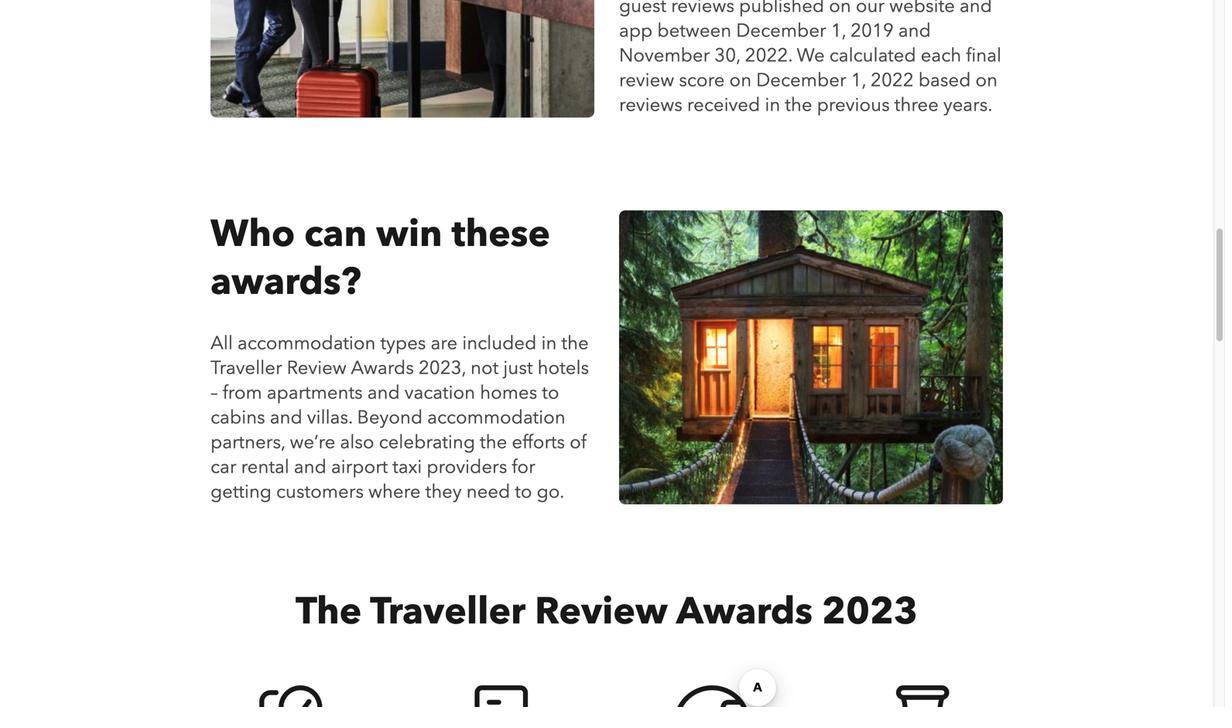 Task type: vqa. For each thing, say whether or not it's contained in the screenshot.
the Maui inside the "MAUI VISTA 1208 8.5 VERY GOOD"
no



Task type: locate. For each thing, give the bounding box(es) containing it.
0 horizontal spatial the
[[480, 430, 507, 456]]

1 vertical spatial the
[[480, 430, 507, 456]]

0 vertical spatial traveller
[[211, 356, 282, 381]]

0 vertical spatial review
[[287, 356, 347, 381]]

homes
[[480, 380, 538, 406]]

who
[[211, 209, 295, 260]]

all accommodation types are included in the traveller review awards 2023, not just hotels – from apartments and vacation homes to cabins and villas. beyond accommodation partners, we're also celebrating the efforts of car rental and airport taxi providers for getting customers where they need to go.
[[211, 331, 589, 505]]

airport
[[331, 455, 388, 480]]

1 horizontal spatial traveller
[[370, 587, 526, 637]]

–
[[211, 380, 218, 406]]

0 vertical spatial the
[[562, 331, 589, 356]]

0 horizontal spatial traveller
[[211, 356, 282, 381]]

partners,
[[211, 430, 285, 456]]

providers
[[427, 455, 507, 480]]

villas.
[[307, 405, 353, 431]]

to left go.
[[515, 480, 532, 505]]

accommodation
[[238, 331, 376, 356], [428, 405, 566, 431]]

and right rental
[[294, 455, 327, 480]]

1 vertical spatial accommodation
[[428, 405, 566, 431]]

to right the just
[[542, 380, 559, 406]]

traveller
[[211, 356, 282, 381], [370, 587, 526, 637]]

1 vertical spatial to
[[515, 480, 532, 505]]

2023,
[[419, 356, 466, 381]]

who can win these awards?
[[211, 209, 550, 308]]

and
[[368, 380, 400, 406], [270, 405, 303, 431], [294, 455, 327, 480]]

1 horizontal spatial the
[[562, 331, 589, 356]]

0 horizontal spatial accommodation
[[238, 331, 376, 356]]

the
[[562, 331, 589, 356], [480, 430, 507, 456]]

review
[[287, 356, 347, 381], [535, 587, 668, 637]]

accommodation down not
[[428, 405, 566, 431]]

the right in
[[562, 331, 589, 356]]

win
[[376, 209, 443, 260]]

1 horizontal spatial accommodation
[[428, 405, 566, 431]]

from
[[223, 380, 262, 406]]

1 horizontal spatial to
[[542, 380, 559, 406]]

awards
[[351, 356, 414, 381], [677, 587, 813, 637]]

1 vertical spatial traveller
[[370, 587, 526, 637]]

can
[[304, 209, 367, 260]]

accommodation up apartments
[[238, 331, 376, 356]]

alternative property types image
[[619, 210, 1003, 505]]

0 horizontal spatial awards
[[351, 356, 414, 381]]

to
[[542, 380, 559, 406], [515, 480, 532, 505]]

the left for
[[480, 430, 507, 456]]

0 horizontal spatial review
[[287, 356, 347, 381]]

1 vertical spatial review
[[535, 587, 668, 637]]

and left villas.
[[270, 405, 303, 431]]

just
[[503, 356, 533, 381]]

go.
[[537, 480, 565, 505]]

0 vertical spatial awards
[[351, 356, 414, 381]]

1 vertical spatial awards
[[677, 587, 813, 637]]



Task type: describe. For each thing, give the bounding box(es) containing it.
taxi
[[393, 455, 422, 480]]

not
[[471, 356, 499, 381]]

celebrating
[[379, 430, 475, 456]]

the traveller review awards 2023
[[296, 587, 918, 637]]

customers
[[276, 480, 364, 505]]

awards inside all accommodation types are included in the traveller review awards 2023, not just hotels – from apartments and vacation homes to cabins and villas. beyond accommodation partners, we're also celebrating the efforts of car rental and airport taxi providers for getting customers where they need to go.
[[351, 356, 414, 381]]

apartments
[[267, 380, 363, 406]]

for
[[512, 455, 536, 480]]

cabins
[[211, 405, 265, 431]]

1 horizontal spatial awards
[[677, 587, 813, 637]]

0 horizontal spatial to
[[515, 480, 532, 505]]

included
[[462, 331, 537, 356]]

of
[[570, 430, 587, 456]]

traveller inside all accommodation types are included in the traveller review awards 2023, not just hotels – from apartments and vacation homes to cabins and villas. beyond accommodation partners, we're also celebrating the efforts of car rental and airport taxi providers for getting customers where they need to go.
[[211, 356, 282, 381]]

review inside all accommodation types are included in the traveller review awards 2023, not just hotels – from apartments and vacation homes to cabins and villas. beyond accommodation partners, we're also celebrating the efforts of car rental and airport taxi providers for getting customers where they need to go.
[[287, 356, 347, 381]]

they
[[426, 480, 462, 505]]

beyond
[[357, 405, 423, 431]]

the
[[296, 587, 362, 637]]

are
[[431, 331, 458, 356]]

0 vertical spatial to
[[542, 380, 559, 406]]

in
[[542, 331, 557, 356]]

getting
[[211, 480, 272, 505]]

we're
[[290, 430, 336, 456]]

rental
[[241, 455, 289, 480]]

efforts
[[512, 430, 565, 456]]

types
[[381, 331, 426, 356]]

0 vertical spatial accommodation
[[238, 331, 376, 356]]

vacation
[[405, 380, 475, 406]]

all
[[211, 331, 233, 356]]

awards?
[[211, 257, 361, 308]]

and down types
[[368, 380, 400, 406]]

also
[[340, 430, 374, 456]]

hotels
[[538, 356, 589, 381]]

car
[[211, 455, 237, 480]]

need
[[467, 480, 510, 505]]

1 horizontal spatial review
[[535, 587, 668, 637]]

2023
[[822, 587, 918, 637]]

where
[[369, 480, 421, 505]]

these
[[452, 209, 550, 260]]



